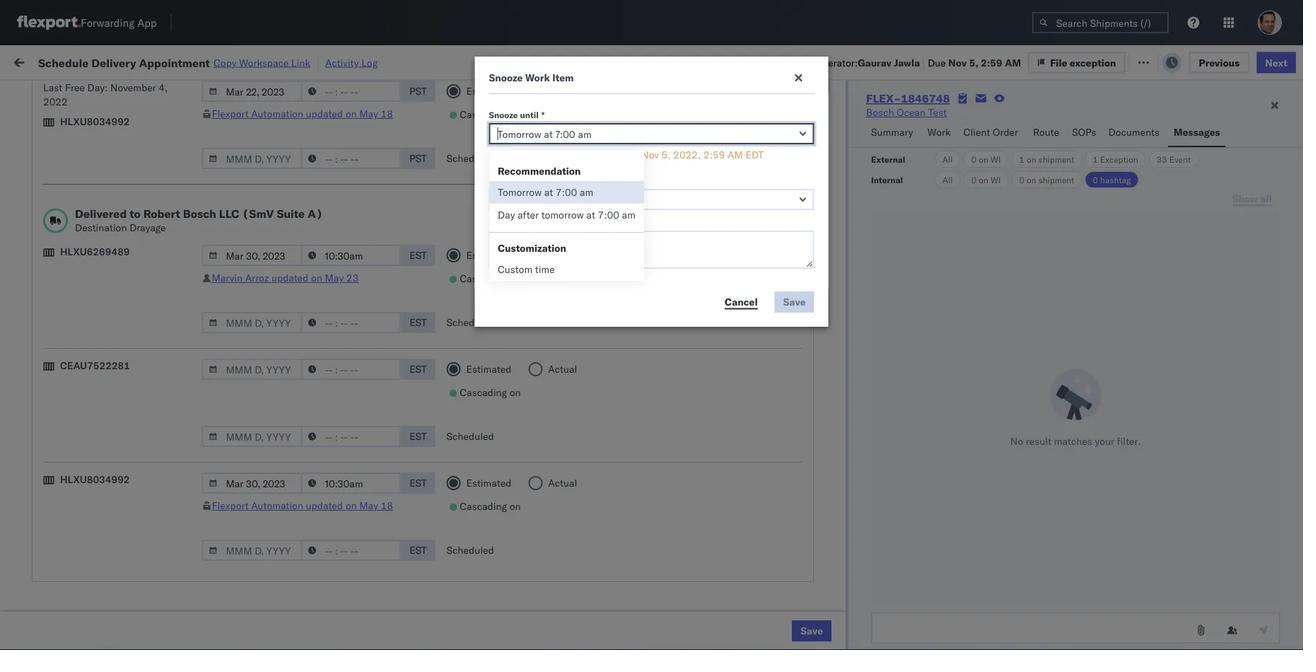 Task type: locate. For each thing, give the bounding box(es) containing it.
client left order
[[964, 126, 991, 138]]

wi for 1
[[991, 154, 1001, 164]]

test123456 down order
[[984, 142, 1044, 154]]

ceau7522281, hlxu6269489, hlxu8034992 for 2nd schedule pickup from los angeles, ca button from the top of the page
[[890, 173, 1110, 185]]

actual for ceau7522281
[[548, 363, 577, 375]]

cascading on for hlxu8034992
[[460, 500, 521, 512]]

pickup for 1st schedule pickup from los angeles, ca button from the top of the page
[[77, 134, 107, 146]]

gaurav down messages
[[1165, 142, 1197, 154]]

2 : from the left
[[325, 88, 328, 98]]

mmm d, yyyy text field for est
[[202, 540, 302, 561]]

0 horizontal spatial client
[[536, 116, 559, 126]]

flexport automation updated on may 18
[[212, 108, 393, 120], [212, 499, 393, 512]]

snoozed : no
[[293, 88, 343, 98]]

0 horizontal spatial am
[[580, 186, 594, 198]]

1 vertical spatial wi
[[991, 174, 1001, 185]]

1 vertical spatial ceau7522281, hlxu6269489, hlxu8034992
[[890, 173, 1110, 185]]

23, for los
[[319, 360, 334, 372]]

edt
[[746, 149, 764, 161]]

1 upload from the top
[[33, 259, 65, 271]]

0 vertical spatial at
[[296, 55, 305, 67]]

ceau7522281, hlxu6269489, hlxu8034992
[[890, 141, 1110, 154], [890, 173, 1110, 185], [890, 204, 1110, 216]]

2:59 am edt, nov 5, 2022 down the 'deadline' button
[[232, 142, 357, 154]]

4 cascading on from the top
[[460, 500, 521, 512]]

2 cascading on from the top
[[460, 272, 521, 285]]

pickup inside the confirm pickup from los angeles, ca link
[[71, 359, 102, 371]]

4 edt, from the top
[[275, 235, 297, 248]]

0 vertical spatial flex-2130387
[[797, 453, 871, 465]]

ca for sixth schedule pickup from los angeles, ca button schedule pickup from los angeles, ca link
[[33, 522, 46, 534]]

2 14, from the top
[[320, 329, 335, 341]]

4 mmm d, yyyy text field from the top
[[202, 359, 302, 380]]

mmm d, yyyy text field down 2:59 am est, jan 25, 2023
[[202, 540, 302, 561]]

operator:
[[815, 56, 858, 68]]

day:
[[87, 81, 108, 94]]

3 cascading on from the top
[[460, 386, 521, 399]]

upload inside upload customs clearance documents button
[[33, 259, 65, 271]]

2 shipment from the top
[[1039, 174, 1075, 185]]

1 vertical spatial gaurav
[[1165, 142, 1197, 154]]

snooze left until at top left
[[489, 109, 518, 120]]

12 ocean fcl from the top
[[442, 484, 492, 497]]

10 ocean fcl from the top
[[442, 422, 492, 434]]

flexport down progress
[[212, 108, 249, 120]]

2 fcl from the top
[[474, 173, 492, 185]]

1 horizontal spatial *
[[542, 109, 545, 120]]

0 vertical spatial schedule pickup from rotterdam, netherlands link
[[33, 476, 206, 504]]

0 vertical spatial *
[[542, 109, 545, 120]]

documents inside button
[[1109, 126, 1160, 138]]

0 vertical spatial dec
[[299, 297, 317, 310]]

2:59 am edt, nov 5, 2022 for 3rd schedule pickup from los angeles, ca button from the top of the page
[[232, 235, 357, 248]]

rotterdam,
[[133, 476, 184, 489], [133, 601, 184, 613]]

1 flexport automation updated on may 18 button from the top
[[212, 108, 393, 120]]

dec
[[299, 297, 317, 310], [299, 329, 317, 341], [298, 360, 317, 372]]

file exception button
[[1041, 51, 1138, 72], [1041, 51, 1138, 72], [1029, 52, 1126, 73], [1029, 52, 1126, 73]]

shipment down 1 on shipment
[[1039, 174, 1075, 185]]

pickup for 2nd schedule pickup from rotterdam, netherlands button
[[77, 601, 107, 613]]

0 on shipment
[[1020, 174, 1075, 185]]

4 schedule pickup from los angeles, ca from the top
[[33, 290, 191, 316]]

confirm
[[33, 359, 69, 371], [33, 390, 69, 402]]

1 vertical spatial hlxu6269489,
[[965, 173, 1038, 185]]

workitem button
[[8, 112, 210, 127]]

1 vertical spatial work
[[525, 71, 550, 84]]

pm
[[256, 360, 272, 372], [262, 453, 278, 465], [262, 484, 278, 497], [262, 546, 278, 559], [256, 578, 272, 590], [256, 609, 272, 621]]

netherlands for 2nd schedule pickup from rotterdam, netherlands button
[[33, 615, 88, 627]]

flex-1893174 button
[[775, 418, 873, 438], [775, 418, 873, 438]]

3 schedule delivery appointment link from the top
[[33, 452, 174, 466]]

1 vertical spatial all button
[[935, 171, 961, 188]]

gaurav jawla down event
[[1165, 204, 1224, 216]]

2 vertical spatial flex-2130387
[[797, 546, 871, 559]]

0 vertical spatial abcdefg78456546
[[984, 360, 1079, 372]]

2 schedule pickup from los angeles, ca link from the top
[[33, 164, 206, 193]]

fcl for 3rd schedule pickup from los angeles, ca button from the top of the page
[[474, 235, 492, 248]]

confirm up confirm delivery
[[33, 359, 69, 371]]

numbers down container
[[890, 121, 925, 132]]

2 schedule delivery appointment link from the top
[[33, 327, 174, 341]]

1 account from the top
[[703, 453, 740, 465]]

3 est from the top
[[410, 363, 427, 375]]

automation down snoozed
[[251, 108, 303, 120]]

23, down 13,
[[322, 453, 338, 465]]

import
[[119, 55, 151, 67]]

schedule pickup from rotterdam, netherlands link for 2nd schedule pickup from rotterdam, netherlands button from the bottom of the page
[[33, 476, 206, 504]]

deadline
[[232, 116, 267, 126]]

2 all from the top
[[943, 174, 953, 185]]

1 vertical spatial 11:30
[[232, 484, 260, 497]]

2 upload customs clearance documents link from the top
[[33, 538, 206, 566]]

1 vertical spatial pst
[[410, 152, 427, 164]]

nov right the due
[[949, 56, 967, 68]]

2 vertical spatial 2130387
[[828, 546, 871, 559]]

2 rotterdam, from the top
[[133, 601, 184, 613]]

1
[[1020, 154, 1025, 164], [1093, 154, 1098, 164]]

1 wi from the top
[[991, 154, 1001, 164]]

2:59 am edt, nov 5, 2022 up the suite
[[232, 173, 357, 185]]

-- : -- -- text field
[[301, 81, 401, 102], [301, 312, 401, 333], [301, 426, 401, 447], [301, 473, 401, 494]]

1 vertical spatial jawla
[[1199, 142, 1224, 154]]

1 left exception
[[1093, 154, 1098, 164]]

jawla
[[894, 56, 920, 68], [1199, 142, 1224, 154], [1199, 204, 1224, 216]]

1 ceau7522281, hlxu6269489, hlxu8034992 from the top
[[890, 141, 1110, 154]]

gaurav
[[858, 56, 892, 68], [1165, 142, 1197, 154], [1165, 204, 1197, 216]]

0 vertical spatial 30,
[[316, 578, 332, 590]]

am for 2nd schedule pickup from los angeles, ca button from the top of the page
[[256, 173, 273, 185]]

0 horizontal spatial numbers
[[890, 121, 925, 132]]

ca inside button
[[188, 359, 201, 371]]

0 vertical spatial ceau7522281,
[[890, 141, 963, 154]]

0 vertical spatial 8:30
[[232, 578, 254, 590]]

2 schedule pickup from rotterdam, netherlands link from the top
[[33, 600, 206, 628]]

work left item at the top
[[525, 71, 550, 84]]

flexport
[[212, 108, 249, 120], [212, 499, 249, 512]]

2:59 am edt, nov 5, 2022 up 2:00 am est, nov 9, 2022
[[232, 204, 357, 216]]

from for 2nd schedule pickup from los angeles, ca button from the top of the page
[[110, 165, 131, 178]]

dec up "2:59 am est, jan 13, 2023"
[[298, 360, 317, 372]]

at for 689
[[296, 55, 305, 67]]

1 horizontal spatial 1
[[1093, 154, 1098, 164]]

nov down "a)"
[[300, 235, 318, 248]]

am right the 2:00
[[256, 266, 273, 279]]

ceau7522281, down 'container numbers' button
[[890, 141, 963, 154]]

upload customs clearance documents
[[33, 259, 155, 285], [33, 539, 155, 565]]

fcl for third schedule pickup from los angeles, ca button from the bottom of the page
[[474, 297, 492, 310]]

from inside button
[[104, 359, 125, 371]]

1 vertical spatial 2130387
[[828, 484, 871, 497]]

2:59 for 2nd schedule pickup from los angeles, ca button from the top of the page
[[232, 173, 254, 185]]

1 actual from the top
[[548, 85, 577, 97]]

*
[[542, 109, 545, 120], [522, 175, 525, 186]]

mmm d, yyyy text field for pst
[[202, 148, 302, 169]]

est, for 5th schedule pickup from los angeles, ca button from the top of the page
[[275, 422, 296, 434]]

1 vertical spatial abcdefg78456546
[[984, 391, 1079, 403]]

1 11:30 from the top
[[232, 453, 260, 465]]

7 fcl from the top
[[474, 329, 492, 341]]

am up (smv
[[256, 173, 273, 185]]

1 shipment from the top
[[1039, 154, 1075, 164]]

test123456 for 2nd schedule pickup from los angeles, ca button from the top of the page
[[984, 173, 1044, 185]]

am for 2:59 am edt, nov 5, 2022's schedule delivery appointment button
[[256, 204, 273, 216]]

ocean fcl for schedule delivery appointment button associated with 11:30 pm est, jan 23, 2023
[[442, 453, 492, 465]]

scheduled for hlxu8034992
[[447, 544, 494, 556]]

mmm d, yyyy text field up 2:59 am est, jan 25, 2023
[[202, 473, 302, 494]]

2 pst from the top
[[410, 152, 427, 164]]

snooze for work
[[489, 71, 523, 84]]

4 schedule delivery appointment button from the top
[[33, 576, 174, 592]]

2 vertical spatial hlxu6269489,
[[965, 204, 1038, 216]]

client inside "button"
[[964, 126, 991, 138]]

delivery
[[91, 55, 136, 69], [77, 203, 113, 216], [77, 328, 113, 340], [71, 390, 108, 402], [77, 452, 113, 465], [77, 577, 113, 589]]

estimated for hlxu6269489
[[466, 249, 512, 261]]

0 vertical spatial 7:00
[[556, 186, 577, 198]]

2 wi from the top
[[991, 174, 1001, 185]]

confirm down ceau7522281
[[33, 390, 69, 402]]

3 karl from the top
[[751, 546, 769, 559]]

5, down the 'deadline' button
[[320, 142, 330, 154]]

am up 11:30 pm est, jan 28, 2023
[[256, 515, 273, 528]]

9,
[[320, 266, 329, 279]]

at left risk at the left top of page
[[296, 55, 305, 67]]

mmm d, yyyy text field down deadline
[[202, 148, 302, 169]]

2:59 am edt, nov 5, 2022
[[232, 142, 357, 154], [232, 173, 357, 185], [232, 204, 357, 216], [232, 235, 357, 248]]

test
[[929, 106, 947, 118], [598, 142, 617, 154], [692, 142, 711, 154], [598, 173, 617, 185], [692, 173, 711, 185], [598, 204, 617, 216], [692, 204, 711, 216], [598, 235, 617, 248], [692, 235, 711, 248], [598, 266, 617, 279], [692, 266, 711, 279], [598, 329, 617, 341], [692, 329, 711, 341], [598, 360, 617, 372], [681, 453, 700, 465], [1241, 453, 1260, 465], [681, 484, 700, 497], [681, 546, 700, 559], [681, 578, 700, 590], [681, 609, 700, 621]]

work up 4,
[[154, 55, 178, 67]]

0 vertical spatial rotterdam,
[[133, 476, 184, 489]]

0 on wi
[[972, 154, 1001, 164], [972, 174, 1001, 185]]

flex-2130387 up flex-1662119
[[797, 484, 871, 497]]

angeles, for confirm pickup from los angeles, ca button
[[146, 359, 185, 371]]

0 vertical spatial 2130384
[[828, 578, 871, 590]]

1 vertical spatial schedule pickup from rotterdam, netherlands button
[[33, 600, 206, 630]]

0 vertical spatial 14,
[[320, 297, 335, 310]]

11:30 pm est, jan 23, 2023 for schedule pickup from rotterdam, netherlands
[[232, 484, 365, 497]]

3 cascading from the top
[[460, 386, 507, 399]]

client inside button
[[536, 116, 559, 126]]

ceau7522281, down internal
[[890, 204, 963, 216]]

schedule delivery appointment link
[[33, 203, 174, 217], [33, 327, 174, 341], [33, 452, 174, 466], [33, 576, 174, 590]]

1 horizontal spatial 7:00
[[556, 186, 577, 198]]

of
[[630, 149, 639, 161]]

-- : -- -- text field
[[301, 148, 401, 169], [301, 245, 401, 266], [301, 359, 401, 380], [301, 540, 401, 561]]

hlxu6269489, down client order "button"
[[965, 173, 1038, 185]]

app
[[137, 16, 157, 29]]

no result matches your filter.
[[1011, 435, 1142, 447]]

2 estimated from the top
[[466, 249, 512, 261]]

0 vertical spatial test123456
[[984, 142, 1044, 154]]

est
[[410, 249, 427, 261], [410, 316, 427, 329], [410, 363, 427, 375], [410, 430, 427, 442], [410, 477, 427, 489], [410, 544, 427, 556]]

automation for est
[[251, 499, 303, 512]]

MMM D, YYYY text field
[[202, 148, 302, 169], [202, 473, 302, 494], [202, 540, 302, 561]]

schedule delivery appointment link for 2:59 am edt, nov 5, 2022
[[33, 203, 174, 217]]

2022 for upload customs clearance documents button
[[331, 266, 356, 279]]

2 ceau7522281, hlxu6269489, hlxu8034992 from the top
[[890, 173, 1110, 185]]

list box
[[489, 181, 644, 226]]

3 ocean fcl from the top
[[442, 204, 492, 216]]

2 vertical spatial work
[[928, 126, 951, 138]]

8:30 pm est, jan 30, 2023
[[232, 578, 359, 590], [232, 609, 359, 621]]

1 vertical spatial after
[[518, 209, 539, 221]]

am for sixth schedule pickup from los angeles, ca button
[[256, 515, 273, 528]]

copy workspace link button
[[214, 56, 310, 69]]

am
[[1005, 56, 1022, 68], [256, 142, 273, 154], [728, 149, 743, 161], [256, 173, 273, 185], [256, 204, 273, 216], [256, 235, 273, 248], [256, 266, 273, 279], [256, 297, 273, 310], [256, 329, 273, 341], [256, 422, 273, 434], [256, 515, 273, 528]]

am up the 'max 200 characters' text box
[[622, 209, 636, 221]]

ceau7522281, hlxu6269489, hlxu8034992 down order
[[890, 141, 1110, 154]]

12 fcl from the top
[[474, 484, 492, 497]]

from for 1st schedule pickup from los angeles, ca button from the top of the page
[[110, 134, 131, 146]]

2 edt, from the top
[[275, 173, 297, 185]]

test123456 down 1 on shipment
[[984, 173, 1044, 185]]

ca
[[33, 148, 46, 161], [33, 179, 46, 192], [33, 242, 46, 254], [33, 304, 46, 316], [188, 359, 201, 371], [33, 428, 46, 441], [33, 522, 46, 534]]

est for second mmm d, yyyy text box
[[410, 249, 427, 261]]

flex-2130387 down flex-1662119
[[797, 546, 871, 559]]

hashtag
[[1101, 174, 1131, 185]]

list box containing tomorrow at 7:00 am
[[489, 181, 644, 226]]

est, for schedule delivery appointment button associated with 11:30 pm est, jan 23, 2023
[[280, 453, 302, 465]]

all for internal
[[943, 174, 953, 185]]

shipment for 1 on shipment
[[1039, 154, 1075, 164]]

1 vertical spatial upload
[[33, 539, 65, 551]]

0 on wi for 0
[[972, 174, 1001, 185]]

1 vertical spatial *
[[522, 175, 525, 186]]

1889466
[[828, 297, 871, 310], [828, 329, 871, 341], [828, 360, 871, 372], [828, 391, 871, 403]]

11 ocean fcl from the top
[[442, 453, 492, 465]]

2130387
[[828, 453, 871, 465], [828, 484, 871, 497], [828, 546, 871, 559]]

0 vertical spatial documents
[[1109, 126, 1160, 138]]

confirm delivery link
[[33, 389, 108, 404]]

2 ocean fcl from the top
[[442, 173, 492, 185]]

0 vertical spatial ceau7522281, hlxu6269489, hlxu8034992
[[890, 141, 1110, 154]]

am down arroz
[[256, 297, 273, 310]]

2023 for 8:30 pm est, jan 30, 2023 schedule delivery appointment button
[[334, 578, 359, 590]]

from for 2nd schedule pickup from rotterdam, netherlands button
[[110, 601, 131, 613]]

ceau7522281, hlxu6269489, hlxu8034992 down 0 on shipment
[[890, 204, 1110, 216]]

jan for 2nd schedule pickup from rotterdam, netherlands button from the bottom of the page
[[304, 484, 320, 497]]

account
[[703, 453, 740, 465], [703, 484, 740, 497], [703, 546, 740, 559], [703, 578, 740, 590], [703, 609, 740, 621]]

est for mmm d, yyyy text field for est
[[410, 544, 427, 556]]

updated right arroz
[[272, 272, 309, 284]]

test123456 down 0 on shipment
[[984, 204, 1044, 216]]

1 -- : -- -- text field from the top
[[301, 81, 401, 102]]

save button
[[792, 620, 832, 642]]

1 vertical spatial 0 on wi
[[972, 174, 1001, 185]]

after right is
[[548, 149, 569, 161]]

confirm pickup from los angeles, ca
[[33, 359, 201, 371]]

0 horizontal spatial at
[[296, 55, 305, 67]]

filter.
[[1117, 435, 1142, 447]]

fcl for upload customs clearance documents button
[[474, 266, 492, 279]]

previous
[[1199, 56, 1240, 68]]

last free day: november 4, 2022
[[43, 81, 168, 108]]

no right snoozed
[[332, 88, 343, 98]]

1 horizontal spatial am
[[622, 209, 636, 221]]

0 vertical spatial 8:30 pm est, jan 30, 2023
[[232, 578, 359, 590]]

0 vertical spatial 2:59 am est, dec 14, 2022
[[232, 297, 362, 310]]

MMM D, YYYY text field
[[202, 81, 302, 102], [202, 245, 302, 266], [202, 312, 302, 333], [202, 359, 302, 380], [202, 426, 302, 447]]

1 horizontal spatial at
[[545, 186, 553, 198]]

no left result
[[1011, 435, 1024, 447]]

hlxu6269489, down 0 on shipment
[[965, 204, 1038, 216]]

0 vertical spatial 18
[[381, 108, 393, 120]]

last
[[43, 81, 62, 94]]

snooze work item
[[489, 71, 574, 84]]

2 vertical spatial updated
[[306, 499, 343, 512]]

1 -- : -- -- text field from the top
[[301, 148, 401, 169]]

may
[[359, 108, 378, 120], [325, 272, 344, 284], [359, 499, 378, 512]]

1 flexport automation updated on may 18 from the top
[[212, 108, 393, 120]]

2 vertical spatial gaurav
[[1165, 204, 1197, 216]]

2 confirm from the top
[[33, 390, 69, 402]]

0 vertical spatial gaurav jawla
[[1165, 142, 1224, 154]]

updated up '25,'
[[306, 499, 343, 512]]

2022 inside last free day: november 4, 2022
[[43, 95, 68, 108]]

2022
[[43, 95, 68, 108], [332, 142, 357, 154], [332, 173, 357, 185], [332, 204, 357, 216], [332, 235, 357, 248], [331, 266, 356, 279], [338, 297, 362, 310], [338, 329, 362, 341], [337, 360, 361, 372]]

edt, down the 'deadline' button
[[275, 142, 297, 154]]

1 integration from the top
[[630, 453, 679, 465]]

am for third schedule pickup from los angeles, ca button from the bottom of the page
[[256, 297, 273, 310]]

1 vertical spatial clearance
[[110, 539, 155, 551]]

est for 3rd mmm d, yyyy text box
[[410, 316, 427, 329]]

23, up '25,'
[[322, 484, 338, 497]]

pickup for sixth schedule pickup from los angeles, ca button
[[77, 508, 107, 520]]

choi
[[1209, 453, 1230, 465]]

0 vertical spatial schedule pickup from rotterdam, netherlands button
[[33, 476, 206, 505]]

0 vertical spatial confirm
[[33, 359, 69, 371]]

0 vertical spatial after
[[548, 149, 569, 161]]

updated down the snoozed : no
[[306, 108, 343, 120]]

-- : -- -- text field up 23
[[301, 245, 401, 266]]

7 ocean fcl from the top
[[442, 329, 492, 341]]

1 schedule pickup from rotterdam, netherlands button from the top
[[33, 476, 206, 505]]

work inside button
[[928, 126, 951, 138]]

11:30 pm est, jan 23, 2023
[[232, 453, 365, 465], [232, 484, 365, 497]]

2:59 am edt, nov 5, 2022 down the suite
[[232, 235, 357, 248]]

ceau7522281, hlxu6269489, hlxu8034992 down client order "button"
[[890, 173, 1110, 185]]

4 actual from the top
[[548, 477, 577, 489]]

flexport automation updated on may 18 up 2:59 am est, jan 25, 2023
[[212, 499, 393, 512]]

track
[[375, 55, 398, 67]]

comments
[[534, 217, 576, 227]]

1 vertical spatial flex-2130387
[[797, 484, 871, 497]]

5, down "a)"
[[320, 235, 330, 248]]

documents inside button
[[33, 273, 84, 285]]

11 fcl from the top
[[474, 453, 492, 465]]

additional
[[489, 217, 532, 227]]

14, down 9,
[[320, 297, 335, 310]]

11:30 up 2:59 am est, jan 25, 2023
[[232, 484, 260, 497]]

0 horizontal spatial 1
[[1020, 154, 1025, 164]]

3 fcl from the top
[[474, 204, 492, 216]]

3 2:59 am edt, nov 5, 2022 from the top
[[232, 204, 357, 216]]

2 ceau7522281, from the top
[[890, 173, 963, 185]]

: down activity
[[325, 88, 328, 98]]

2130387 down 1662119
[[828, 546, 871, 559]]

cascading for ceau7522281
[[460, 386, 507, 399]]

2023 for sixth schedule pickup from los angeles, ca button
[[335, 515, 359, 528]]

numbers
[[1036, 116, 1071, 126], [890, 121, 925, 132]]

gaurav jawla down messages
[[1165, 142, 1224, 154]]

client name
[[536, 116, 584, 126]]

customs
[[67, 259, 107, 271], [67, 539, 107, 551]]

est, for third schedule pickup from los angeles, ca button from the bottom of the page
[[275, 297, 296, 310]]

-- : -- -- text field for 2nd mmm d, yyyy text field from the bottom of the page
[[301, 473, 401, 494]]

0 vertical spatial upload customs clearance documents
[[33, 259, 155, 285]]

3 account from the top
[[703, 546, 740, 559]]

0 vertical spatial wi
[[991, 154, 1001, 164]]

edt, right (smv
[[275, 204, 297, 216]]

hlxu6269489, down order
[[965, 141, 1038, 154]]

4 1889466 from the top
[[828, 391, 871, 403]]

marvin
[[212, 272, 243, 284]]

4,
[[159, 81, 168, 94]]

0 vertical spatial flex-2130384
[[797, 578, 871, 590]]

1 11:30 pm est, jan 23, 2023 from the top
[[232, 453, 365, 465]]

ceau7522281, down 'external'
[[890, 173, 963, 185]]

mode
[[442, 116, 464, 126]]

ceau7522281, for schedule pickup from los angeles, ca link for 2nd schedule pickup from los angeles, ca button from the top of the page
[[890, 173, 963, 185]]

2 -- : -- -- text field from the top
[[301, 312, 401, 333]]

0 vertical spatial clearance
[[110, 259, 155, 271]]

flex id button
[[767, 112, 869, 127]]

1 vertical spatial updated
[[272, 272, 309, 284]]

2130384
[[828, 578, 871, 590], [828, 609, 871, 621]]

1 vertical spatial flexport automation updated on may 18 button
[[212, 499, 393, 512]]

ceau7522281
[[60, 359, 130, 372]]

0 horizontal spatial *
[[522, 175, 525, 186]]

2130387 for 11:30 pm est, jan 23, 2023
[[828, 484, 871, 497]]

0 horizontal spatial 7:00
[[232, 360, 254, 372]]

am up day after tomorrow at 7:00 am at the left of page
[[580, 186, 594, 198]]

-- : -- -- text field down '25,'
[[301, 540, 401, 561]]

from for 2nd schedule pickup from rotterdam, netherlands button from the bottom of the page
[[110, 476, 131, 489]]

1 vertical spatial automation
[[251, 499, 303, 512]]

1 netherlands from the top
[[33, 491, 88, 503]]

2 horizontal spatial at
[[587, 209, 596, 221]]

pickup for confirm pickup from los angeles, ca button
[[71, 359, 102, 371]]

1 schedule delivery appointment from the top
[[33, 203, 174, 216]]

pst
[[410, 85, 427, 97], [410, 152, 427, 164]]

13 ocean fcl from the top
[[442, 515, 492, 528]]

3 flex-1889466 from the top
[[797, 360, 871, 372]]

nov
[[949, 56, 967, 68], [300, 142, 318, 154], [642, 149, 659, 161], [300, 173, 318, 185], [300, 204, 318, 216], [300, 235, 318, 248], [299, 266, 317, 279]]

am down (smv
[[256, 235, 273, 248]]

est for 2nd mmm d, yyyy text field from the bottom of the page
[[410, 477, 427, 489]]

2130387 down 1893174 at right
[[828, 453, 871, 465]]

4 schedule pickup from los angeles, ca button from the top
[[33, 289, 206, 319]]

flexport automation updated on may 18 button up 2:59 am est, jan 25, 2023
[[212, 499, 393, 512]]

am down deadline
[[256, 142, 273, 154]]

1 vertical spatial 2130384
[[828, 609, 871, 621]]

at for tomorrow
[[545, 186, 553, 198]]

0 vertical spatial jawla
[[894, 56, 920, 68]]

4 scheduled from the top
[[447, 544, 494, 556]]

angeles, for 3rd schedule pickup from los angeles, ca button from the top of the page
[[152, 227, 191, 240]]

None text field
[[871, 613, 1281, 644]]

snoozed
[[293, 88, 325, 98]]

marvin arroz updated on may 23 button
[[212, 272, 359, 284]]

schedule pickup from los angeles, ca for sixth schedule pickup from los angeles, ca button
[[33, 508, 191, 534]]

2 cascading from the top
[[460, 272, 507, 285]]

5, right the suite
[[320, 204, 330, 216]]

1 horizontal spatial no
[[1011, 435, 1024, 447]]

0 vertical spatial customs
[[67, 259, 107, 271]]

3 schedule pickup from los angeles, ca from the top
[[33, 227, 191, 254]]

numbers for container numbers
[[890, 121, 925, 132]]

automation up 2:59 am est, jan 25, 2023
[[251, 499, 303, 512]]

0 vertical spatial upload customs clearance documents link
[[33, 258, 206, 286]]

snooze left mode
[[391, 116, 419, 126]]

1 18 from the top
[[381, 108, 393, 120]]

flex-1846748 button
[[775, 138, 873, 158], [775, 138, 873, 158], [775, 169, 873, 189], [775, 169, 873, 189], [775, 201, 873, 220], [775, 201, 873, 220], [775, 232, 873, 251], [775, 232, 873, 251], [775, 263, 873, 283], [775, 263, 873, 283]]

work for snooze
[[525, 71, 550, 84]]

: left ready
[[101, 88, 104, 98]]

Max 200 characters text field
[[489, 231, 815, 269]]

after right day
[[518, 209, 539, 221]]

1 est from the top
[[410, 249, 427, 261]]

180
[[340, 55, 359, 67]]

in
[[211, 88, 219, 98]]

0 horizontal spatial :
[[101, 88, 104, 98]]

1 vertical spatial ceau7522281,
[[890, 173, 963, 185]]

all button for external
[[935, 151, 961, 168]]

test123456 for 2:59 am edt, nov 5, 2022's schedule delivery appointment button
[[984, 204, 1044, 216]]

0 vertical spatial netherlands
[[33, 491, 88, 503]]

1 vertical spatial test123456
[[984, 173, 1044, 185]]

confirm inside confirm delivery link
[[33, 390, 69, 402]]

1 vertical spatial dec
[[299, 329, 317, 341]]

message (0)
[[205, 55, 263, 67]]

1 vertical spatial flexport
[[212, 499, 249, 512]]

work down container
[[928, 126, 951, 138]]

1 vertical spatial 2:59 am est, dec 14, 2022
[[232, 329, 362, 341]]

numbers inside the container numbers
[[890, 121, 925, 132]]

3 mmm d, yyyy text field from the top
[[202, 540, 302, 561]]

1 vertical spatial all
[[943, 174, 953, 185]]

schedule delivery appointment for 8:30 pm est, jan 30, 2023
[[33, 577, 174, 589]]

-- : -- -- text field up "a)"
[[301, 148, 401, 169]]

flexport up 2:59 am est, jan 25, 2023
[[212, 499, 249, 512]]

schedule delivery appointment button
[[33, 203, 174, 218], [33, 327, 174, 343], [33, 452, 174, 467], [33, 576, 174, 592]]

flex-1889466 button
[[775, 294, 873, 314], [775, 294, 873, 314], [775, 325, 873, 345], [775, 325, 873, 345], [775, 356, 873, 376], [775, 356, 873, 376], [775, 387, 873, 407], [775, 387, 873, 407]]

3 2130387 from the top
[[828, 546, 871, 559]]

11:30 pm est, jan 23, 2023 for schedule delivery appointment
[[232, 453, 365, 465]]

Select snooze reason text field
[[489, 189, 815, 210]]

ceau7522281, hlxu6269489, hlxu8034992 for 1st schedule pickup from los angeles, ca button from the top of the page
[[890, 141, 1110, 154]]

numbers left sops
[[1036, 116, 1071, 126]]

2 vertical spatial ceau7522281, hlxu6269489, hlxu8034992
[[890, 204, 1110, 216]]

0 vertical spatial work
[[154, 55, 178, 67]]

schedule pickup from los angeles, ca for 1st schedule pickup from los angeles, ca button from the top of the page
[[33, 134, 191, 161]]

dec up the "7:00 pm est, dec 23, 2022"
[[299, 329, 317, 341]]

1 horizontal spatial client
[[964, 126, 991, 138]]

flexport automation updated on may 18 down snoozed
[[212, 108, 393, 120]]

3 schedule pickup from los angeles, ca link from the top
[[33, 227, 206, 255]]

1 vertical spatial gaurav jawla
[[1165, 204, 1224, 216]]

snooze up snooze until * on the top of the page
[[489, 71, 523, 84]]

2 flexport from the top
[[212, 499, 249, 512]]

0 vertical spatial hlxu6269489,
[[965, 141, 1038, 154]]

2 vertical spatial may
[[359, 499, 378, 512]]

2:59 am est, dec 14, 2022 down marvin arroz updated on may 23 button
[[232, 297, 362, 310]]

2 vertical spatial jawla
[[1199, 204, 1224, 216]]

1 edt, from the top
[[275, 142, 297, 154]]

1 vertical spatial 7:00
[[598, 209, 620, 221]]

1 schedule pickup from los angeles, ca from the top
[[33, 134, 191, 161]]

after
[[548, 149, 569, 161], [518, 209, 539, 221]]

delivery for 8:30 pm est, jan 30, 2023
[[77, 577, 113, 589]]

11:30 down "2:59 am est, jan 13, 2023"
[[232, 453, 260, 465]]

1 up 0 on shipment
[[1020, 154, 1025, 164]]

0 vertical spatial mmm d, yyyy text field
[[202, 148, 302, 169]]

1 karl from the top
[[751, 453, 769, 465]]

at
[[296, 55, 305, 67], [545, 186, 553, 198], [587, 209, 596, 221]]

dec for schedule pickup from los angeles, ca
[[299, 297, 317, 310]]

resize handle column header
[[207, 110, 224, 650], [367, 110, 384, 650], [418, 110, 435, 650], [512, 110, 529, 650], [606, 110, 623, 650], [750, 110, 767, 650], [866, 110, 883, 650], [960, 110, 977, 650], [1141, 110, 1158, 650], [1235, 110, 1252, 650], [1278, 110, 1295, 650]]

0 vertical spatial upload
[[33, 259, 65, 271]]

schedule pickup from los angeles, ca link for 2nd schedule pickup from los angeles, ca button from the top of the page
[[33, 164, 206, 193]]

exception
[[1082, 55, 1129, 67], [1070, 56, 1117, 68]]

2 1 from the left
[[1093, 154, 1098, 164]]

angeles, inside button
[[146, 359, 185, 371]]

updated for hlxu8034992
[[306, 499, 343, 512]]

ceau7522281, hlxu6269489, hlxu8034992 for 2:59 am edt, nov 5, 2022's schedule delivery appointment button
[[890, 204, 1110, 216]]

flexport. image
[[17, 16, 81, 30]]

pickup for third schedule pickup from los angeles, ca button from the bottom of the page
[[77, 290, 107, 302]]

am up the "7:00 pm est, dec 23, 2022"
[[256, 329, 273, 341]]

clearance inside button
[[110, 259, 155, 271]]

suite
[[277, 207, 305, 221]]

edt, up the suite
[[275, 173, 297, 185]]

6 fcl from the top
[[474, 297, 492, 310]]

abcdefg78456546
[[984, 360, 1079, 372], [984, 391, 1079, 403]]

1 vertical spatial 30,
[[316, 609, 332, 621]]

2 horizontal spatial 7:00
[[598, 209, 620, 221]]

* right until at top left
[[542, 109, 545, 120]]

* up tomorrow
[[522, 175, 525, 186]]

-- : -- -- text field up 13,
[[301, 359, 401, 380]]

2 flexport automation updated on may 18 from the top
[[212, 499, 393, 512]]

flex-2130387 down flex-1893174
[[797, 453, 871, 465]]

2 vertical spatial mmm d, yyyy text field
[[202, 540, 302, 561]]

2022 for 3rd schedule pickup from los angeles, ca button from the top of the page
[[332, 235, 357, 248]]

3 ceau7522281, from the top
[[890, 204, 963, 216]]

6 schedule pickup from los angeles, ca button from the top
[[33, 507, 206, 537]]

est, for upload customs clearance documents button
[[275, 266, 296, 279]]

gaurav jawla for schedule delivery appointment
[[1165, 204, 1224, 216]]

1 vertical spatial customs
[[67, 539, 107, 551]]

ocean fcl for 8:30 pm est, jan 30, 2023 schedule delivery appointment button
[[442, 578, 492, 590]]

nov right (smv
[[300, 204, 318, 216]]

11:30 pm est, jan 23, 2023 down "2:59 am est, jan 13, 2023"
[[232, 453, 365, 465]]

1 vertical spatial mmm d, yyyy text field
[[202, 473, 302, 494]]

client
[[536, 116, 559, 126], [964, 126, 991, 138]]

work button
[[922, 120, 958, 147]]

5 est from the top
[[410, 477, 427, 489]]

confirm inside confirm pickup from los angeles, ca button
[[33, 359, 69, 371]]

1 for 1 exception
[[1093, 154, 1098, 164]]

0 vertical spatial 2130387
[[828, 453, 871, 465]]

0 horizontal spatial after
[[518, 209, 539, 221]]

14, up the "7:00 pm est, dec 23, 2022"
[[320, 329, 335, 341]]

automation
[[251, 108, 303, 120], [251, 499, 303, 512]]



Task type: vqa. For each thing, say whether or not it's contained in the screenshot.


Task type: describe. For each thing, give the bounding box(es) containing it.
14 fcl from the top
[[474, 546, 492, 559]]

blocked,
[[173, 88, 209, 98]]

0 hashtag
[[1093, 174, 1131, 185]]

reason
[[489, 175, 519, 186]]

2022 for 1st schedule pickup from los angeles, ca button from the top of the page
[[332, 142, 357, 154]]

fcl for 2nd schedule pickup from rotterdam, netherlands button from the bottom of the page
[[474, 484, 492, 497]]

2 integration from the top
[[630, 484, 679, 497]]

689 at risk
[[275, 55, 324, 67]]

2 karl from the top
[[751, 484, 769, 497]]

2022 for 2nd schedule pickup from los angeles, ca button from the top of the page
[[332, 173, 357, 185]]

ag
[[1292, 453, 1304, 465]]

2 clearance from the top
[[110, 539, 155, 551]]

by:
[[51, 87, 65, 99]]

1 flex-2130384 from the top
[[797, 578, 871, 590]]

1 upload customs clearance documents link from the top
[[33, 258, 206, 286]]

am for 5th schedule pickup from los angeles, ca button from the top of the page
[[256, 422, 273, 434]]

flexport automation updated on may 18 for est
[[212, 499, 393, 512]]

est, for sixth schedule pickup from los angeles, ca button
[[275, 515, 296, 528]]

schedule delivery appointment for 11:30 pm est, jan 23, 2023
[[33, 452, 174, 465]]

3 mmm d, yyyy text field from the top
[[202, 312, 302, 333]]

ocean fcl for 2nd schedule pickup from rotterdam, netherlands button from the bottom of the page
[[442, 484, 492, 497]]

4 lagerfeld from the top
[[772, 578, 814, 590]]

forwarding
[[81, 16, 135, 29]]

nov left 9,
[[299, 266, 317, 279]]

deadline
[[589, 149, 628, 161]]

operator: gaurav jawla
[[815, 56, 920, 68]]

activity
[[325, 56, 359, 69]]

ca for 3rd schedule pickup from los angeles, ca button from the top of the page schedule pickup from los angeles, ca link
[[33, 242, 46, 254]]

delivered
[[75, 207, 127, 221]]

2 schedule pickup from los angeles, ca button from the top
[[33, 164, 206, 194]]

5 mmm d, yyyy text field from the top
[[202, 426, 302, 447]]

next
[[1266, 56, 1288, 68]]

2:59 for 2:59 am edt, nov 5, 2022's schedule delivery appointment button
[[232, 204, 254, 216]]

to
[[130, 207, 141, 221]]

1 vertical spatial am
[[622, 209, 636, 221]]

confirm for confirm delivery
[[33, 390, 69, 402]]

am for upload customs clearance documents button
[[256, 266, 273, 279]]

custom
[[498, 263, 533, 276]]

23
[[346, 272, 359, 284]]

1 hlxu6269489, from the top
[[965, 141, 1038, 154]]

for
[[135, 88, 146, 98]]

18 for est
[[381, 499, 393, 512]]

ocean fcl for 3rd schedule pickup from los angeles, ca button from the top of the page
[[442, 235, 492, 248]]

33 event
[[1157, 154, 1191, 164]]

fcl for 2:59 am edt, nov 5, 2022's schedule delivery appointment button
[[474, 204, 492, 216]]

messages
[[1174, 126, 1221, 138]]

test123456 for 1st schedule pickup from los angeles, ca button from the top of the page
[[984, 142, 1044, 154]]

(0)
[[245, 55, 263, 67]]

hlxu8034992 for 1st schedule pickup from los angeles, ca button from the top of the page
[[1040, 141, 1110, 154]]

2022 for confirm pickup from los angeles, ca button
[[337, 360, 361, 372]]

5 karl from the top
[[751, 609, 769, 621]]

2023 for 5th schedule pickup from los angeles, ca button from the top of the page
[[335, 422, 359, 434]]

flex-1846748 link
[[867, 91, 950, 105]]

reason *
[[489, 175, 525, 186]]

fcl for 5th schedule pickup from los angeles, ca button from the top of the page
[[474, 422, 492, 434]]

5 lagerfeld from the top
[[772, 609, 814, 621]]

schedule delivery appointment copy workspace link
[[38, 55, 310, 69]]

summary
[[871, 126, 914, 138]]

custom time
[[498, 263, 555, 276]]

1 2130387 from the top
[[828, 453, 871, 465]]

2 upload customs clearance documents from the top
[[33, 539, 155, 565]]

bosch inside "delivered to robert bosch llc (smv suite a) destination drayage"
[[183, 207, 216, 221]]

1 for 1 on shipment
[[1020, 154, 1025, 164]]

1 cascading on from the top
[[460, 108, 521, 121]]

5 integration from the top
[[630, 609, 679, 621]]

0 vertical spatial updated
[[306, 108, 343, 120]]

11:30 for schedule delivery appointment
[[232, 453, 260, 465]]

delivered to robert bosch llc (smv suite a) destination drayage
[[75, 207, 323, 234]]

until
[[520, 109, 539, 120]]

due
[[928, 56, 946, 68]]

14, for schedule delivery appointment
[[320, 329, 335, 341]]

delivery for 2:59 am est, dec 14, 2022
[[77, 328, 113, 340]]

hlxu8034992 for 2:59 am edt, nov 5, 2022's schedule delivery appointment button
[[1040, 204, 1110, 216]]

schedule pickup from los angeles, ca link for sixth schedule pickup from los angeles, ca button
[[33, 507, 206, 535]]

5 integration test account - karl lagerfeld from the top
[[630, 609, 814, 621]]

4 flex-1889466 from the top
[[797, 391, 871, 403]]

batch
[[1225, 55, 1253, 67]]

delivery for 11:30 pm est, jan 23, 2023
[[77, 452, 113, 465]]

is
[[538, 149, 546, 161]]

33
[[1157, 154, 1168, 164]]

schedule pickup from rotterdam, netherlands link for 2nd schedule pickup from rotterdam, netherlands button
[[33, 600, 206, 628]]

1 cascading from the top
[[460, 108, 507, 121]]

3 hlxu6269489, from the top
[[965, 204, 1038, 216]]

2 resize handle column header from the left
[[367, 110, 384, 650]]

7 resize handle column header from the left
[[866, 110, 883, 650]]

1 flex-2130387 from the top
[[797, 453, 871, 465]]

am up mbl/mawb
[[1005, 56, 1022, 68]]

time
[[535, 263, 555, 276]]

2:59 am est, jan 13, 2023
[[232, 422, 359, 434]]

jaehyung choi - test origin ag
[[1165, 453, 1304, 465]]

may for hlxu8034992
[[359, 499, 378, 512]]

upload customs clearance documents inside button
[[33, 259, 155, 285]]

-- : -- -- text field for mmm d, yyyy text field for est
[[301, 540, 401, 561]]

2 8:30 from the top
[[232, 609, 254, 621]]

workspace
[[239, 56, 289, 69]]

0 horizontal spatial no
[[332, 88, 343, 98]]

tomorrow
[[542, 209, 584, 221]]

ocean fcl for 2:59 am edt, nov 5, 2022's schedule delivery appointment button
[[442, 204, 492, 216]]

4 resize handle column header from the left
[[512, 110, 529, 650]]

1 flex-1889466 from the top
[[797, 297, 871, 310]]

progress
[[221, 88, 256, 98]]

workitem
[[16, 116, 53, 126]]

2 hlxu6269489, from the top
[[965, 173, 1038, 185]]

14 ocean fcl from the top
[[442, 546, 492, 559]]

est, for confirm pickup from los angeles, ca button
[[274, 360, 296, 372]]

2 account from the top
[[703, 484, 740, 497]]

confirm delivery button
[[33, 389, 108, 405]]

Search Shipments (/) text field
[[1033, 12, 1169, 33]]

5, left the 2022, at right top
[[662, 149, 671, 161]]

13,
[[317, 422, 332, 434]]

9 ocean fcl from the top
[[442, 391, 492, 403]]

delivery for 2:59 am edt, nov 5, 2022
[[77, 203, 113, 216]]

25,
[[317, 515, 332, 528]]

3 schedule pickup from los angeles, ca button from the top
[[33, 227, 206, 256]]

flexport automation updated on may 18 button for pst
[[212, 108, 393, 120]]

forwarding app link
[[17, 16, 157, 30]]

3 1889466 from the top
[[828, 360, 871, 372]]

3 integration from the top
[[630, 546, 679, 559]]

: for status
[[101, 88, 104, 98]]

risk
[[308, 55, 324, 67]]

1 vertical spatial no
[[1011, 435, 1024, 447]]

2023 for schedule delivery appointment button associated with 11:30 pm est, jan 23, 2023
[[340, 453, 365, 465]]

1 resize handle column header from the left
[[207, 110, 224, 650]]

jan for 8:30 pm est, jan 30, 2023 schedule delivery appointment button
[[298, 578, 314, 590]]

2:59 am est, dec 14, 2022 for schedule delivery appointment
[[232, 329, 362, 341]]

2:00
[[232, 266, 254, 279]]

route button
[[1028, 120, 1067, 147]]

2 mmm d, yyyy text field from the top
[[202, 245, 302, 266]]

wi for 0
[[991, 174, 1001, 185]]

(smv
[[242, 207, 274, 221]]

1893174
[[828, 422, 871, 434]]

jaehyung
[[1165, 453, 1206, 465]]

llc
[[219, 207, 239, 221]]

2 abcdefg78456546 from the top
[[984, 391, 1079, 403]]

schedule delivery appointment link for 8:30 pm est, jan 30, 2023
[[33, 576, 174, 590]]

fcl for 8:30 pm est, jan 30, 2023 schedule delivery appointment button
[[474, 578, 492, 590]]

2 integration test account - karl lagerfeld from the top
[[630, 484, 814, 497]]

upload customs clearance documents button
[[33, 258, 206, 288]]

nov right 'of'
[[642, 149, 659, 161]]

schedule pickup from los angeles, ca for 3rd schedule pickup from los angeles, ca button from the top of the page
[[33, 227, 191, 254]]

name
[[561, 116, 584, 126]]

1 30, from the top
[[316, 578, 332, 590]]

2 vertical spatial documents
[[33, 553, 84, 565]]

5 account from the top
[[703, 609, 740, 621]]

2 mmm d, yyyy text field from the top
[[202, 473, 302, 494]]

689
[[275, 55, 294, 67]]

1 integration test account - karl lagerfeld from the top
[[630, 453, 814, 465]]

los inside button
[[128, 359, 143, 371]]

day
[[498, 209, 515, 221]]

client for client name
[[536, 116, 559, 126]]

nov up "a)"
[[300, 173, 318, 185]]

5, for 2:59 am edt, nov 5, 2022's schedule delivery appointment button
[[320, 204, 330, 216]]

internal
[[871, 174, 903, 185]]

robert
[[143, 207, 180, 221]]

customs inside button
[[67, 259, 107, 271]]

6 resize handle column header from the left
[[750, 110, 767, 650]]

flexport for pst
[[212, 108, 249, 120]]

180 on track
[[340, 55, 398, 67]]

3 lagerfeld from the top
[[772, 546, 814, 559]]

mode button
[[435, 112, 515, 127]]

schedule delivery appointment button for 2:59 am edt, nov 5, 2022
[[33, 203, 174, 218]]

Tomorrow at 7:00 am text field
[[489, 123, 815, 144]]

cancel button
[[717, 291, 767, 313]]

1 2130384 from the top
[[828, 578, 871, 590]]

9 resize handle column header from the left
[[1141, 110, 1158, 650]]

est for 1st mmm d, yyyy text box from the bottom of the page
[[410, 430, 427, 442]]

save
[[801, 625, 823, 637]]

4 integration test account - karl lagerfeld from the top
[[630, 578, 814, 590]]

flexport automation updated on may 18 button for est
[[212, 499, 393, 512]]

1 estimated from the top
[[466, 85, 512, 97]]

1 abcdefg78456546 from the top
[[984, 360, 1079, 372]]

client order button
[[958, 120, 1028, 147]]

status : ready for work, blocked, in progress
[[76, 88, 256, 98]]

0 vertical spatial gaurav
[[858, 56, 892, 68]]

8 resize handle column header from the left
[[960, 110, 977, 650]]

23, for rotterdam,
[[322, 484, 338, 497]]

2 8:30 pm est, jan 30, 2023 from the top
[[232, 609, 359, 621]]

0 vertical spatial may
[[359, 108, 378, 120]]

1 vertical spatial 23,
[[322, 453, 338, 465]]

gaurav for schedule pickup from los angeles, ca
[[1165, 142, 1197, 154]]

ready
[[107, 88, 133, 98]]

cancel
[[725, 295, 758, 308]]

2 customs from the top
[[67, 539, 107, 551]]

Search Work text field
[[829, 51, 983, 72]]

16 fcl from the top
[[474, 609, 492, 621]]

2 flex-1889466 from the top
[[797, 329, 871, 341]]

hlxu8034992 for 2nd schedule pickup from los angeles, ca button from the top of the page
[[1040, 173, 1110, 185]]

jan for sixth schedule pickup from los angeles, ca button
[[299, 515, 315, 528]]

1 scheduled from the top
[[447, 152, 494, 164]]

2 upload from the top
[[33, 539, 65, 551]]

ocean fcl for schedule delivery appointment button related to 2:59 am est, dec 14, 2022
[[442, 329, 492, 341]]

2:59 for schedule delivery appointment button related to 2:59 am est, dec 14, 2022
[[232, 329, 254, 341]]

customization
[[498, 242, 566, 254]]

2 flex-2130384 from the top
[[797, 609, 871, 621]]

tomorrow
[[498, 186, 542, 198]]

ca for the confirm pickup from los angeles, ca link
[[188, 359, 201, 371]]

angeles, for sixth schedule pickup from los angeles, ca button
[[152, 508, 191, 520]]

2:59 am est, jan 25, 2023
[[232, 515, 359, 528]]

schedule pickup from los angeles, ca link for 1st schedule pickup from los angeles, ca button from the top of the page
[[33, 133, 206, 162]]

4 integration from the top
[[630, 578, 679, 590]]

16 ocean fcl from the top
[[442, 609, 492, 621]]

5 schedule pickup from los angeles, ca button from the top
[[33, 413, 206, 443]]

automation for pst
[[251, 108, 303, 120]]

5, right the due
[[970, 56, 979, 68]]

id
[[793, 116, 801, 126]]

nov down the 'deadline' button
[[300, 142, 318, 154]]

consignee button
[[623, 112, 753, 127]]

log
[[362, 56, 378, 69]]

snooze until *
[[489, 109, 545, 120]]

0 vertical spatial am
[[580, 186, 594, 198]]

cascading on for hlxu6269489
[[460, 272, 521, 285]]

9 fcl from the top
[[474, 391, 492, 403]]

confirm delivery
[[33, 390, 108, 402]]

2 1889466 from the top
[[828, 329, 871, 341]]

message
[[205, 55, 245, 67]]

schedule pickup from rotterdam, netherlands for 2nd schedule pickup from rotterdam, netherlands button from the bottom of the page
[[33, 476, 184, 503]]

bosch ocean test link
[[867, 105, 947, 120]]

4 account from the top
[[703, 578, 740, 590]]

2 vertical spatial 7:00
[[232, 360, 254, 372]]

14, for schedule pickup from los angeles, ca
[[320, 297, 335, 310]]

copy
[[214, 56, 237, 69]]

4 karl from the top
[[751, 578, 769, 590]]

external
[[871, 154, 906, 164]]

ceau7522281, for 2:59 am edt, nov 5, 2022's the schedule delivery appointment link
[[890, 204, 963, 216]]

appointment for 2:59 am est, dec 14, 2022
[[116, 328, 174, 340]]

5, for 1st schedule pickup from los angeles, ca button from the top of the page
[[320, 142, 330, 154]]

dec for confirm pickup from los angeles, ca
[[298, 360, 317, 372]]

1 lagerfeld from the top
[[772, 453, 814, 465]]

10 resize handle column header from the left
[[1235, 110, 1252, 650]]

est for fourth mmm d, yyyy text box
[[410, 363, 427, 375]]

2 30, from the top
[[316, 609, 332, 621]]

: for snoozed
[[325, 88, 328, 98]]

flexport for est
[[212, 499, 249, 512]]

action
[[1255, 55, 1286, 67]]

(optional)
[[579, 217, 624, 227]]

next button
[[1257, 52, 1297, 73]]

cascading for hlxu8034992
[[460, 500, 507, 512]]

import work button
[[119, 55, 178, 67]]

1 1889466 from the top
[[828, 297, 871, 310]]

1 mmm d, yyyy text field from the top
[[202, 81, 302, 102]]

flex id
[[775, 116, 801, 126]]

-- : -- -- text field for fifth mmm d, yyyy text box from the bottom
[[301, 81, 401, 102]]

batch action
[[1225, 55, 1286, 67]]

3 integration test account - karl lagerfeld from the top
[[630, 546, 814, 559]]

the
[[572, 149, 587, 161]]

event
[[1170, 154, 1191, 164]]

ca for third schedule pickup from los angeles, ca button from the bottom of the page's schedule pickup from los angeles, ca link
[[33, 304, 46, 316]]

1 horizontal spatial after
[[548, 149, 569, 161]]

1 8:30 pm est, jan 30, 2023 from the top
[[232, 578, 359, 590]]

1 schedule pickup from los angeles, ca button from the top
[[33, 133, 206, 163]]

delivery inside 'button'
[[71, 390, 108, 402]]

edt, for 3rd schedule pickup from los angeles, ca button from the top of the page
[[275, 235, 297, 248]]

appointment for 2:59 am edt, nov 5, 2022
[[116, 203, 174, 216]]

1 pst from the top
[[410, 85, 427, 97]]

3 11:30 from the top
[[232, 546, 260, 559]]

activity log button
[[325, 54, 378, 71]]

2 schedule pickup from rotterdam, netherlands button from the top
[[33, 600, 206, 630]]

batch action button
[[1203, 51, 1296, 72]]

documents button
[[1103, 120, 1169, 147]]

3 resize handle column header from the left
[[418, 110, 435, 650]]

schedule pickup from los angeles, ca for 2nd schedule pickup from los angeles, ca button from the top of the page
[[33, 165, 191, 192]]

2 2130384 from the top
[[828, 609, 871, 621]]

am left edt on the right
[[728, 149, 743, 161]]

a)
[[308, 207, 323, 221]]

additional comments (optional)
[[489, 217, 624, 227]]

11 resize handle column header from the left
[[1278, 110, 1295, 650]]

2022,
[[674, 149, 701, 161]]

deadline button
[[225, 112, 370, 127]]

fcl for confirm pickup from los angeles, ca button
[[474, 360, 492, 372]]

jawla for schedule pickup from los angeles, ca
[[1199, 142, 1224, 154]]

schedule delivery appointment for 2:59 am est, dec 14, 2022
[[33, 328, 174, 340]]

pickup for 2nd schedule pickup from rotterdam, netherlands button from the bottom of the page
[[77, 476, 107, 489]]

1 8:30 from the top
[[232, 578, 254, 590]]

2 lagerfeld from the top
[[772, 484, 814, 497]]

5 resize handle column header from the left
[[606, 110, 623, 650]]

2:59 for sixth schedule pickup from los angeles, ca button
[[232, 515, 254, 528]]



